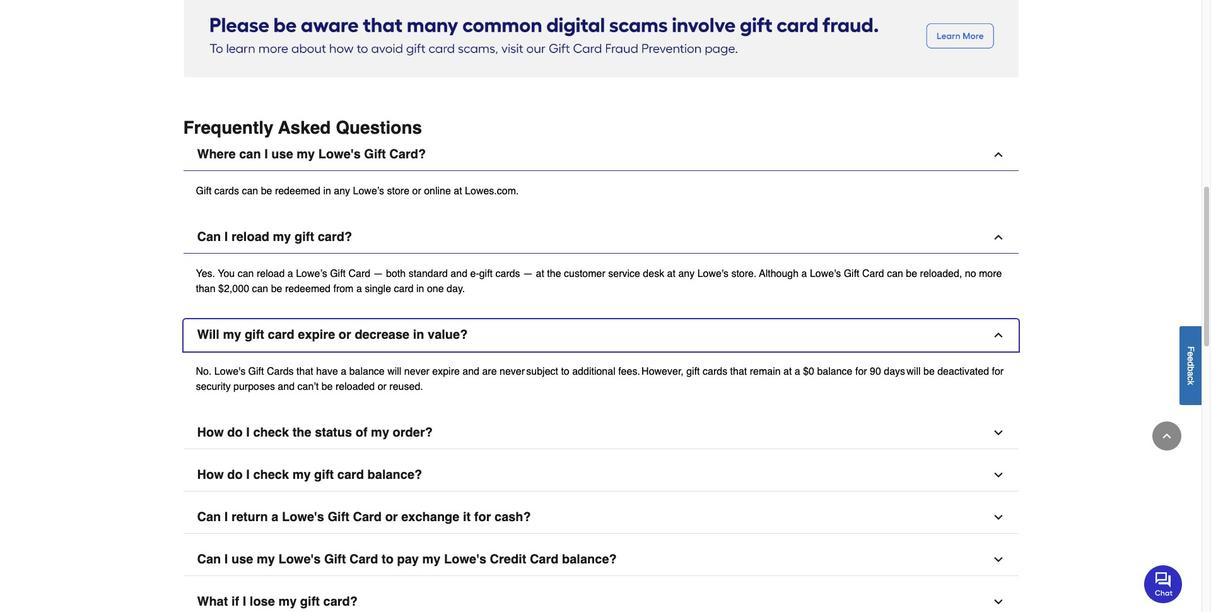Task type: locate. For each thing, give the bounding box(es) containing it.
1 vertical spatial expire
[[432, 366, 460, 377]]

do down purposes
[[227, 425, 243, 440]]

lowe's inside yes. you can reload a lowe's gift card — both standard and e-gift cards — at the customer service desk at any lowe's store. although a lowe's gift card can be reloaded, no more than $2,000 can be redeemed from a single card in one day.
[[296, 268, 327, 279]]

for right deactivated
[[992, 366, 1004, 377]]

and for will my gift card expire or decrease in value?
[[463, 366, 480, 377]]

0 vertical spatial and
[[451, 268, 468, 279]]

1 horizontal spatial cards
[[496, 268, 520, 279]]

expire inside button
[[298, 327, 335, 342]]

d
[[1186, 361, 1196, 366]]

my
[[297, 147, 315, 161], [273, 230, 291, 244], [223, 327, 241, 342], [371, 425, 389, 440], [293, 467, 311, 482], [257, 552, 275, 567], [422, 552, 441, 567], [279, 594, 297, 609]]

for left 90 on the right
[[856, 366, 867, 377]]

lowe's down it
[[444, 552, 487, 567]]

to inside button
[[382, 552, 394, 567]]

card down both on the top left
[[394, 283, 414, 295]]

1 vertical spatial lowe's
[[296, 268, 327, 279]]

lowe's down how do i check my gift card balance?
[[282, 510, 324, 524]]

1 vertical spatial check
[[253, 467, 289, 482]]

use up if
[[232, 552, 253, 567]]

1 vertical spatial use
[[232, 552, 253, 567]]

that
[[297, 366, 313, 377], [730, 366, 747, 377]]

1 chevron up image from the top
[[992, 148, 1005, 161]]

lowe's up gift cards can be redeemed in any lowe's store or online at lowes.com.
[[319, 147, 361, 161]]

lowe's
[[319, 147, 361, 161], [698, 268, 729, 279], [810, 268, 841, 279], [214, 366, 246, 377], [282, 510, 324, 524], [279, 552, 321, 567], [444, 552, 487, 567]]

i up return
[[246, 467, 250, 482]]

how do i check my gift card balance?
[[197, 467, 422, 482]]

where can i use my lowe's gift card?
[[197, 147, 426, 161]]

2 vertical spatial chevron down image
[[992, 553, 1005, 566]]

any right desk at the right
[[679, 268, 695, 279]]

or inside will my gift card expire or decrease in value? button
[[339, 327, 351, 342]]

card up cards
[[268, 327, 295, 342]]

i down frequently asked questions
[[265, 147, 268, 161]]

expire right the never
[[432, 366, 460, 377]]

reload up you
[[232, 230, 269, 244]]

i
[[265, 147, 268, 161], [225, 230, 228, 244], [246, 425, 250, 440], [246, 467, 250, 482], [225, 510, 228, 524], [225, 552, 228, 567], [243, 594, 246, 609]]

0 vertical spatial use
[[272, 147, 293, 161]]

reused.
[[390, 381, 423, 392]]

chevron down image inside how do i check the status of my order? button
[[992, 426, 1005, 439]]

will
[[197, 327, 220, 342]]

1 vertical spatial reload
[[257, 268, 285, 279]]

1 vertical spatial cards
[[496, 268, 520, 279]]

1 horizontal spatial expire
[[432, 366, 460, 377]]

chevron down image
[[992, 469, 1005, 481], [992, 511, 1005, 524], [992, 553, 1005, 566]]

chevron up image inside will my gift card expire or decrease in value? button
[[992, 329, 1005, 341]]

lowe's left store.
[[698, 268, 729, 279]]

0 vertical spatial do
[[227, 425, 243, 440]]

1 vertical spatial and
[[463, 366, 480, 377]]

card
[[349, 268, 370, 279], [863, 268, 884, 279], [353, 510, 382, 524], [350, 552, 378, 567], [530, 552, 559, 567]]

what if i lose my gift card?
[[197, 594, 358, 609]]

i up what
[[225, 552, 228, 567]]

lowe's up what if i lose my gift card?
[[279, 552, 321, 567]]

gift inside button
[[324, 552, 346, 567]]

1 horizontal spatial card
[[337, 467, 364, 482]]

to left additional in the bottom of the page
[[561, 366, 570, 377]]

redeemed left from
[[285, 283, 331, 295]]

you
[[218, 268, 235, 279]]

0 vertical spatial chevron up image
[[992, 148, 1005, 161]]

or inside "can i return a lowe's gift card or exchange it for cash?" button
[[385, 510, 398, 524]]

card inside how do i check my gift card balance? button
[[337, 467, 364, 482]]

0 vertical spatial check
[[253, 425, 289, 440]]

0 horizontal spatial expire
[[298, 327, 335, 342]]

1 vertical spatial any
[[679, 268, 695, 279]]

expire inside the no. lowe's gift cards that have a balance will never expire and are never subject to additional fees. however, gift cards that remain at a $0 balance for 90 days will be deactivated for security purposes and can't be reloaded or reused.
[[432, 366, 460, 377]]

a up the k
[[1186, 371, 1196, 376]]

f
[[1186, 346, 1196, 351]]

2 vertical spatial in
[[413, 327, 424, 342]]

lowe's up security
[[214, 366, 246, 377]]

1 horizontal spatial lowe's
[[353, 185, 384, 197]]

0 horizontal spatial any
[[334, 185, 350, 197]]

any down where can i use my lowe's gift card?
[[334, 185, 350, 197]]

gift inside the no. lowe's gift cards that have a balance will never expire and are never subject to additional fees. however, gift cards that remain at a $0 balance for 90 days will be deactivated for security purposes and can't be reloaded or reused.
[[687, 366, 700, 377]]

0 horizontal spatial cards
[[214, 185, 239, 197]]

e up b
[[1186, 356, 1196, 361]]

0 horizontal spatial use
[[232, 552, 253, 567]]

i right if
[[243, 594, 246, 609]]

exchange
[[401, 510, 460, 524]]

0 vertical spatial reload
[[232, 230, 269, 244]]

how for how do i check the status of my order?
[[197, 425, 224, 440]]

frequently
[[183, 117, 274, 137]]

in left the 'one'
[[416, 283, 424, 295]]

have
[[316, 366, 338, 377]]

chevron down image inside "can i return a lowe's gift card or exchange it for cash?" button
[[992, 511, 1005, 524]]

balance? up what if i lose my gift card? button
[[562, 552, 617, 567]]

in inside yes. you can reload a lowe's gift card — both standard and e-gift cards — at the customer service desk at any lowe's store. although a lowe's gift card can be reloaded, no more than $2,000 can be redeemed from a single card in one day.
[[416, 283, 424, 295]]

1 vertical spatial can
[[197, 510, 221, 524]]

that up can't
[[297, 366, 313, 377]]

cards inside yes. you can reload a lowe's gift card — both standard and e-gift cards — at the customer service desk at any lowe's store. although a lowe's gift card can be reloaded, no more than $2,000 can be redeemed from a single card in one day.
[[496, 268, 520, 279]]

in left 'value?'
[[413, 327, 424, 342]]

at left $0
[[784, 366, 792, 377]]

1 can from the top
[[197, 230, 221, 244]]

f e e d b a c k
[[1186, 346, 1196, 385]]

redeemed
[[275, 185, 321, 197], [285, 283, 331, 295]]

the left customer
[[547, 268, 561, 279]]

status
[[315, 425, 352, 440]]

or left "decrease"
[[339, 327, 351, 342]]

check for the
[[253, 425, 289, 440]]

can i return a lowe's gift card or exchange it for cash?
[[197, 510, 531, 524]]

1 vertical spatial do
[[227, 467, 243, 482]]

1 horizontal spatial to
[[561, 366, 570, 377]]

to inside the no. lowe's gift cards that have a balance will never expire and are never subject to additional fees. however, gift cards that remain at a $0 balance for 90 days will be deactivated for security purposes and can't be reloaded or reused.
[[561, 366, 570, 377]]

decrease
[[355, 327, 410, 342]]

chevron down image for cash?
[[992, 511, 1005, 524]]

i up you
[[225, 230, 228, 244]]

reload
[[232, 230, 269, 244], [257, 268, 285, 279]]

1 vertical spatial the
[[293, 425, 311, 440]]

3 can from the top
[[197, 552, 221, 567]]

the left status
[[293, 425, 311, 440]]

for
[[856, 366, 867, 377], [992, 366, 1004, 377], [474, 510, 491, 524]]

in
[[323, 185, 331, 197], [416, 283, 424, 295], [413, 327, 424, 342]]

how do i check my gift card balance? button
[[183, 459, 1019, 491]]

do for how do i check my gift card balance?
[[227, 467, 243, 482]]

balance?
[[368, 467, 422, 482], [562, 552, 617, 567]]

2 horizontal spatial cards
[[703, 366, 728, 377]]

gift inside yes. you can reload a lowe's gift card — both standard and e-gift cards — at the customer service desk at any lowe's store. although a lowe's gift card can be reloaded, no more than $2,000 can be redeemed from a single card in one day.
[[479, 268, 493, 279]]

or
[[412, 185, 421, 197], [339, 327, 351, 342], [378, 381, 387, 392], [385, 510, 398, 524]]

at inside the no. lowe's gift cards that have a balance will never expire and are never subject to additional fees. however, gift cards that remain at a $0 balance for 90 days will be deactivated for security purposes and can't be reloaded or reused.
[[784, 366, 792, 377]]

2 do from the top
[[227, 467, 243, 482]]

at
[[454, 185, 462, 197], [536, 268, 544, 279], [667, 268, 676, 279], [784, 366, 792, 377]]

2 vertical spatial card
[[337, 467, 364, 482]]

and left are
[[463, 366, 480, 377]]

3 chevron up image from the top
[[992, 329, 1005, 341]]

card inside will my gift card expire or decrease in value? button
[[268, 327, 295, 342]]

no
[[965, 268, 977, 279]]

i inside how do i check the status of my order? button
[[246, 425, 250, 440]]

balance up reloaded
[[349, 366, 385, 377]]

check down purposes
[[253, 425, 289, 440]]

customer
[[564, 268, 606, 279]]

expire
[[298, 327, 335, 342], [432, 366, 460, 377]]

do inside how do i check my gift card balance? button
[[227, 467, 243, 482]]

can up what
[[197, 552, 221, 567]]

1 horizontal spatial balance?
[[562, 552, 617, 567]]

0 vertical spatial expire
[[298, 327, 335, 342]]

0 vertical spatial can
[[197, 230, 221, 244]]

both
[[386, 268, 406, 279]]

0 vertical spatial chevron down image
[[992, 426, 1005, 439]]

1 horizontal spatial any
[[679, 268, 695, 279]]

0 vertical spatial to
[[561, 366, 570, 377]]

2 can from the top
[[197, 510, 221, 524]]

gift
[[364, 147, 386, 161], [196, 185, 212, 197], [330, 268, 346, 279], [844, 268, 860, 279], [248, 366, 264, 377], [328, 510, 350, 524], [324, 552, 346, 567]]

or left reused.
[[378, 381, 387, 392]]

1 horizontal spatial balance
[[817, 366, 853, 377]]

use inside can i use my lowe's gift card to pay my lowe's credit card balance? button
[[232, 552, 253, 567]]

f e e d b a c k button
[[1180, 326, 1202, 405]]

0 vertical spatial how
[[197, 425, 224, 440]]

2 chevron up image from the top
[[992, 231, 1005, 243]]

2 horizontal spatial for
[[992, 366, 1004, 377]]

more
[[979, 268, 1002, 279]]

i left return
[[225, 510, 228, 524]]

2 — from the left
[[523, 268, 533, 279]]

2 vertical spatial and
[[278, 381, 295, 392]]

0 horizontal spatial to
[[382, 552, 394, 567]]

chevron down image
[[992, 426, 1005, 439], [992, 596, 1005, 608]]

cards left remain
[[703, 366, 728, 377]]

that left remain
[[730, 366, 747, 377]]

or left exchange in the left bottom of the page
[[385, 510, 398, 524]]

cards
[[214, 185, 239, 197], [496, 268, 520, 279], [703, 366, 728, 377]]

1 chevron down image from the top
[[992, 469, 1005, 481]]

can inside button
[[239, 147, 261, 161]]

— right 'e-' at the left of page
[[523, 268, 533, 279]]

can't
[[297, 381, 319, 392]]

1 chevron down image from the top
[[992, 426, 1005, 439]]

1 horizontal spatial for
[[856, 366, 867, 377]]

0 horizontal spatial that
[[297, 366, 313, 377]]

yes.
[[196, 268, 215, 279]]

the inside yes. you can reload a lowe's gift card — both standard and e-gift cards — at the customer service desk at any lowe's store. although a lowe's gift card can be reloaded, no more than $2,000 can be redeemed from a single card in one day.
[[547, 268, 561, 279]]

0 vertical spatial redeemed
[[275, 185, 321, 197]]

1 do from the top
[[227, 425, 243, 440]]

0 vertical spatial in
[[323, 185, 331, 197]]

2 vertical spatial chevron up image
[[992, 329, 1005, 341]]

how for how do i check my gift card balance?
[[197, 467, 224, 482]]

can up yes.
[[197, 230, 221, 244]]

any
[[334, 185, 350, 197], [679, 268, 695, 279]]

can right where
[[239, 147, 261, 161]]

lowe's inside the no. lowe's gift cards that have a balance will never expire and are never subject to additional fees. however, gift cards that remain at a $0 balance for 90 days will be deactivated for security purposes and can't be reloaded or reused.
[[214, 366, 246, 377]]

balance? inside button
[[368, 467, 422, 482]]

1 horizontal spatial use
[[272, 147, 293, 161]]

2 e from the top
[[1186, 356, 1196, 361]]

0 horizontal spatial the
[[293, 425, 311, 440]]

2 vertical spatial can
[[197, 552, 221, 567]]

0 horizontal spatial —
[[373, 268, 383, 279]]

are
[[482, 366, 497, 377]]

0 horizontal spatial card
[[268, 327, 295, 342]]

c
[[1186, 376, 1196, 380]]

cards down where
[[214, 185, 239, 197]]

—
[[373, 268, 383, 279], [523, 268, 533, 279]]

can left return
[[197, 510, 221, 524]]

the inside button
[[293, 425, 311, 440]]

what if i lose my gift card? button
[[183, 586, 1019, 612]]

purposes
[[234, 381, 275, 392]]

lose
[[250, 594, 275, 609]]

i inside what if i lose my gift card? button
[[243, 594, 246, 609]]

3 chevron down image from the top
[[992, 553, 1005, 566]]

the
[[547, 268, 561, 279], [293, 425, 311, 440]]

do inside how do i check the status of my order? button
[[227, 425, 243, 440]]

balance? inside button
[[562, 552, 617, 567]]

0 vertical spatial lowe's
[[353, 185, 384, 197]]

2 chevron down image from the top
[[992, 596, 1005, 608]]

to left pay at the left
[[382, 552, 394, 567]]

card inside yes. you can reload a lowe's gift card — both standard and e-gift cards — at the customer service desk at any lowe's store. although a lowe's gift card can be reloaded, no more than $2,000 can be redeemed from a single card in one day.
[[394, 283, 414, 295]]

in down where can i use my lowe's gift card?
[[323, 185, 331, 197]]

lowe's left store at the top left of the page
[[353, 185, 384, 197]]

card?
[[318, 230, 352, 244], [323, 594, 358, 609]]

1 check from the top
[[253, 425, 289, 440]]

1 horizontal spatial that
[[730, 366, 747, 377]]

chevron down image inside what if i lose my gift card? button
[[992, 596, 1005, 608]]

can i use my lowe's gift card to pay my lowe's credit card balance?
[[197, 552, 617, 567]]

cards inside the no. lowe's gift cards that have a balance will never expire and are never subject to additional fees. however, gift cards that remain at a $0 balance for 90 days will be deactivated for security purposes and can't be reloaded or reused.
[[703, 366, 728, 377]]

e up d
[[1186, 351, 1196, 356]]

0 vertical spatial any
[[334, 185, 350, 197]]

0 horizontal spatial lowe's
[[296, 268, 327, 279]]

can for can i reload my gift card?
[[197, 230, 221, 244]]

can inside button
[[197, 552, 221, 567]]

0 horizontal spatial balance?
[[368, 467, 422, 482]]

use
[[272, 147, 293, 161], [232, 552, 253, 567]]

1 vertical spatial to
[[382, 552, 394, 567]]

balance right $0
[[817, 366, 853, 377]]

2 horizontal spatial card
[[394, 283, 414, 295]]

check
[[253, 425, 289, 440], [253, 467, 289, 482]]

0 vertical spatial balance?
[[368, 467, 422, 482]]

i inside 'can i reload my gift card?' button
[[225, 230, 228, 244]]

use down frequently asked questions
[[272, 147, 293, 161]]

1 vertical spatial chevron down image
[[992, 511, 1005, 524]]

do up return
[[227, 467, 243, 482]]

1 vertical spatial in
[[416, 283, 424, 295]]

a right from
[[356, 283, 362, 295]]

to
[[561, 366, 570, 377], [382, 552, 394, 567]]

how do i check the status of my order?
[[197, 425, 433, 440]]

i inside can i use my lowe's gift card to pay my lowe's credit card balance? button
[[225, 552, 228, 567]]

1 vertical spatial chevron down image
[[992, 596, 1005, 608]]

1 vertical spatial how
[[197, 467, 224, 482]]

0 vertical spatial card
[[394, 283, 414, 295]]

in inside button
[[413, 327, 424, 342]]

cards right 'e-' at the left of page
[[496, 268, 520, 279]]

1 horizontal spatial —
[[523, 268, 533, 279]]

gift cards can be redeemed in any lowe's store or online at lowes.com.
[[196, 185, 519, 197]]

can i reload my gift card?
[[197, 230, 352, 244]]

balance
[[349, 366, 385, 377], [817, 366, 853, 377]]

2 how from the top
[[197, 467, 224, 482]]

store
[[387, 185, 410, 197]]

check for my
[[253, 467, 289, 482]]

lowe's down can i reload my gift card?
[[296, 268, 327, 279]]

— up single
[[373, 268, 383, 279]]

chevron down image for what if i lose my gift card?
[[992, 596, 1005, 608]]

how do i check the status of my order? button
[[183, 417, 1019, 449]]

2 check from the top
[[253, 467, 289, 482]]

never subject
[[500, 366, 558, 377]]

for right it
[[474, 510, 491, 524]]

and
[[451, 268, 468, 279], [463, 366, 480, 377], [278, 381, 295, 392]]

reload down can i reload my gift card?
[[257, 268, 285, 279]]

0 horizontal spatial balance
[[349, 366, 385, 377]]

chevron up image inside where can i use my lowe's gift card? button
[[992, 148, 1005, 161]]

no. lowe's gift cards that have a balance will never expire and are never subject to additional fees. however, gift cards that remain at a $0 balance for 90 days will be deactivated for security purposes and can't be reloaded or reused.
[[196, 366, 1004, 392]]

a
[[288, 268, 293, 279], [802, 268, 807, 279], [356, 283, 362, 295], [341, 366, 347, 377], [795, 366, 801, 377], [1186, 371, 1196, 376], [272, 510, 279, 524]]

0 horizontal spatial for
[[474, 510, 491, 524]]

from
[[333, 283, 354, 295]]

a down can i reload my gift card?
[[288, 268, 293, 279]]

check up return
[[253, 467, 289, 482]]

i down purposes
[[246, 425, 250, 440]]

can
[[197, 230, 221, 244], [197, 510, 221, 524], [197, 552, 221, 567]]

1 how from the top
[[197, 425, 224, 440]]

1 vertical spatial balance?
[[562, 552, 617, 567]]

2 chevron down image from the top
[[992, 511, 1005, 524]]

expire up have
[[298, 327, 335, 342]]

be down have
[[322, 381, 333, 392]]

chevron down image inside can i use my lowe's gift card to pay my lowe's credit card balance? button
[[992, 553, 1005, 566]]

do
[[227, 425, 243, 440], [227, 467, 243, 482]]

1 vertical spatial chevron up image
[[992, 231, 1005, 243]]

redeemed down where can i use my lowe's gift card?
[[275, 185, 321, 197]]

balance? down order?
[[368, 467, 422, 482]]

card
[[394, 283, 414, 295], [268, 327, 295, 342], [337, 467, 364, 482]]

than
[[196, 283, 216, 295]]

i inside where can i use my lowe's gift card? button
[[265, 147, 268, 161]]

and down cards
[[278, 381, 295, 392]]

0 vertical spatial chevron down image
[[992, 469, 1005, 481]]

1 vertical spatial card
[[268, 327, 295, 342]]

1 horizontal spatial the
[[547, 268, 561, 279]]

1 that from the left
[[297, 366, 313, 377]]

and up day.
[[451, 268, 468, 279]]

and inside yes. you can reload a lowe's gift card — both standard and e-gift cards — at the customer service desk at any lowe's store. although a lowe's gift card can be reloaded, no more than $2,000 can be redeemed from a single card in one day.
[[451, 268, 468, 279]]

0 vertical spatial the
[[547, 268, 561, 279]]

card down of
[[337, 467, 364, 482]]

1 vertical spatial redeemed
[[285, 283, 331, 295]]

2 vertical spatial cards
[[703, 366, 728, 377]]

although
[[759, 268, 799, 279]]

chevron up image
[[992, 148, 1005, 161], [992, 231, 1005, 243], [992, 329, 1005, 341]]



Task type: vqa. For each thing, say whether or not it's contained in the screenshot.
Doorbells
no



Task type: describe. For each thing, give the bounding box(es) containing it.
b
[[1186, 366, 1196, 371]]

can i use my lowe's gift card to pay my lowe's credit card balance? button
[[183, 544, 1019, 576]]

chevron up image
[[1161, 430, 1174, 442]]

many digital scams involve gift card fraud. visit our gift card fraud page to learn more. image
[[183, 0, 1019, 78]]

yes. you can reload a lowe's gift card — both standard and e-gift cards — at the customer service desk at any lowe's store. although a lowe's gift card can be reloaded, no more than $2,000 can be redeemed from a single card in one day.
[[196, 268, 1002, 295]]

days will
[[884, 366, 921, 377]]

for inside button
[[474, 510, 491, 524]]

chevron down image for credit
[[992, 553, 1005, 566]]

card inside "can i return a lowe's gift card or exchange it for cash?" button
[[353, 510, 382, 524]]

frequently asked questions
[[183, 117, 422, 137]]

questions
[[336, 117, 422, 137]]

$0
[[803, 366, 815, 377]]

fees. however,
[[618, 366, 684, 377]]

reloaded,
[[920, 268, 962, 279]]

additional
[[572, 366, 616, 377]]

reloaded
[[336, 381, 375, 392]]

card?
[[390, 147, 426, 161]]

cards
[[267, 366, 294, 377]]

can up can i reload my gift card?
[[242, 185, 258, 197]]

security
[[196, 381, 231, 392]]

cash?
[[495, 510, 531, 524]]

can left reloaded,
[[887, 268, 904, 279]]

reload inside button
[[232, 230, 269, 244]]

credit
[[490, 552, 526, 567]]

desk
[[643, 268, 665, 279]]

0 vertical spatial cards
[[214, 185, 239, 197]]

day.
[[447, 283, 465, 295]]

chevron up image inside 'can i reload my gift card?' button
[[992, 231, 1005, 243]]

at right online
[[454, 185, 462, 197]]

of
[[356, 425, 368, 440]]

$2,000
[[218, 283, 249, 295]]

i inside how do i check my gift card balance? button
[[246, 467, 250, 482]]

at right desk at the right
[[667, 268, 676, 279]]

do for how do i check the status of my order?
[[227, 425, 243, 440]]

chevron down image for how do i check the status of my order?
[[992, 426, 1005, 439]]

will
[[388, 366, 402, 377]]

lowes.com.
[[465, 185, 519, 197]]

be right days will
[[924, 366, 935, 377]]

any inside yes. you can reload a lowe's gift card — both standard and e-gift cards — at the customer service desk at any lowe's store. although a lowe's gift card can be reloaded, no more than $2,000 can be redeemed from a single card in one day.
[[679, 268, 695, 279]]

pay
[[397, 552, 419, 567]]

i inside "can i return a lowe's gift card or exchange it for cash?" button
[[225, 510, 228, 524]]

redeemed inside yes. you can reload a lowe's gift card — both standard and e-gift cards — at the customer service desk at any lowe's store. although a lowe's gift card can be reloaded, no more than $2,000 can be redeemed from a single card in one day.
[[285, 283, 331, 295]]

never
[[404, 366, 430, 377]]

if
[[232, 594, 239, 609]]

a left $0
[[795, 366, 801, 377]]

reload inside yes. you can reload a lowe's gift card — both standard and e-gift cards — at the customer service desk at any lowe's store. although a lowe's gift card can be reloaded, no more than $2,000 can be redeemed from a single card in one day.
[[257, 268, 285, 279]]

1 vertical spatial card?
[[323, 594, 358, 609]]

e-
[[470, 268, 479, 279]]

or right store at the top left of the page
[[412, 185, 421, 197]]

where can i use my lowe's gift card? button
[[183, 139, 1019, 171]]

what
[[197, 594, 228, 609]]

lowe's right although
[[810, 268, 841, 279]]

can right '$2,000'
[[252, 283, 268, 295]]

remain
[[750, 366, 781, 377]]

and for can i reload my gift card?
[[451, 268, 468, 279]]

chat invite button image
[[1145, 564, 1183, 603]]

a right return
[[272, 510, 279, 524]]

deactivated
[[938, 366, 989, 377]]

service
[[608, 268, 640, 279]]

online
[[424, 185, 451, 197]]

return
[[232, 510, 268, 524]]

a right have
[[341, 366, 347, 377]]

can i reload my gift card? button
[[183, 221, 1019, 254]]

will my gift card expire or decrease in value?
[[197, 327, 468, 342]]

be right '$2,000'
[[271, 283, 282, 295]]

2 that from the left
[[730, 366, 747, 377]]

be left reloaded,
[[906, 268, 918, 279]]

no.
[[196, 366, 212, 377]]

k
[[1186, 380, 1196, 385]]

chevron up image for in
[[992, 329, 1005, 341]]

can for can i return a lowe's gift card or exchange it for cash?
[[197, 510, 221, 524]]

use inside where can i use my lowe's gift card? button
[[272, 147, 293, 161]]

chevron down image inside how do i check my gift card balance? button
[[992, 469, 1005, 481]]

it
[[463, 510, 471, 524]]

can up '$2,000'
[[238, 268, 254, 279]]

chevron up image for card?
[[992, 148, 1005, 161]]

where
[[197, 147, 236, 161]]

single
[[365, 283, 391, 295]]

1 balance from the left
[[349, 366, 385, 377]]

or inside the no. lowe's gift cards that have a balance will never expire and are never subject to additional fees. however, gift cards that remain at a $0 balance for 90 days will be deactivated for security purposes and can't be reloaded or reused.
[[378, 381, 387, 392]]

one
[[427, 283, 444, 295]]

90
[[870, 366, 881, 377]]

standard
[[409, 268, 448, 279]]

1 e from the top
[[1186, 351, 1196, 356]]

be up can i reload my gift card?
[[261, 185, 272, 197]]

order?
[[393, 425, 433, 440]]

can for can i use my lowe's gift card to pay my lowe's credit card balance?
[[197, 552, 221, 567]]

0 vertical spatial card?
[[318, 230, 352, 244]]

value?
[[428, 327, 468, 342]]

1 — from the left
[[373, 268, 383, 279]]

2 balance from the left
[[817, 366, 853, 377]]

can i return a lowe's gift card or exchange it for cash? button
[[183, 502, 1019, 534]]

asked
[[278, 117, 331, 137]]

a right although
[[802, 268, 807, 279]]

store.
[[732, 268, 757, 279]]

scroll to top element
[[1153, 422, 1182, 451]]

will my gift card expire or decrease in value? button
[[183, 319, 1019, 351]]

gift inside the no. lowe's gift cards that have a balance will never expire and are never subject to additional fees. however, gift cards that remain at a $0 balance for 90 days will be deactivated for security purposes and can't be reloaded or reused.
[[248, 366, 264, 377]]

at left customer
[[536, 268, 544, 279]]



